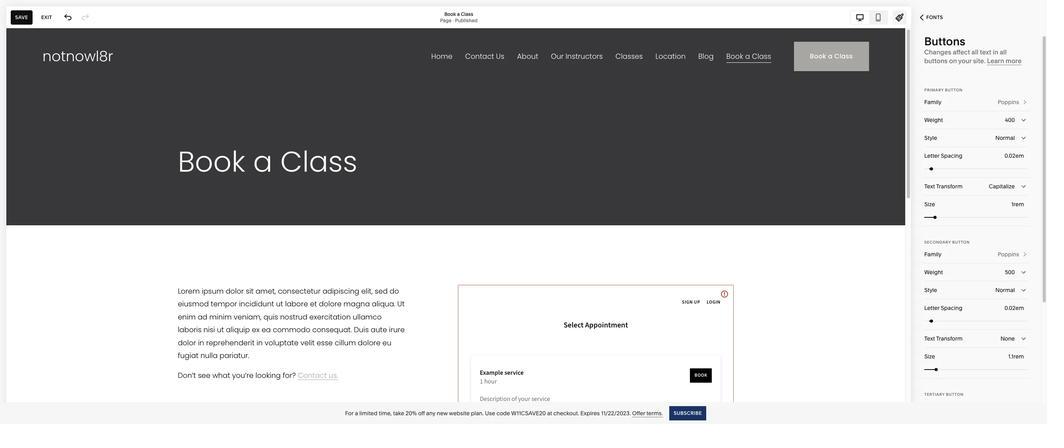 Task type: describe. For each thing, give the bounding box(es) containing it.
limited
[[360, 410, 378, 417]]

letter spacing for capitalize
[[925, 152, 963, 159]]

offer terms. link
[[632, 410, 663, 417]]

subscribe button
[[670, 406, 707, 420]]

style for 500
[[925, 287, 938, 294]]

save
[[15, 14, 28, 20]]

secondary button
[[925, 240, 970, 244]]

any
[[426, 410, 436, 417]]

page
[[440, 17, 452, 23]]

at
[[547, 410, 552, 417]]

family for 500
[[925, 251, 942, 258]]

poppins for 500
[[998, 251, 1020, 258]]

in
[[993, 48, 999, 56]]

style for 400
[[925, 134, 938, 141]]

changes affect all text in all buttons on your site.
[[925, 48, 1007, 65]]

text transform for none
[[925, 335, 963, 342]]

500
[[1006, 269, 1015, 276]]

text transform for capitalize
[[925, 183, 963, 190]]

save button
[[11, 10, 32, 24]]

changes
[[925, 48, 952, 56]]

20%
[[406, 410, 417, 417]]

2 vertical spatial button
[[947, 392, 964, 397]]

spacing for capitalize
[[941, 152, 963, 159]]

Letter Spacing text field
[[1005, 304, 1026, 312]]

size range field for none
[[925, 361, 1029, 378]]

checkout.
[[554, 410, 579, 417]]

400
[[1006, 116, 1015, 124]]

buttons
[[925, 35, 966, 48]]

exit button
[[37, 10, 56, 24]]

capitalize
[[989, 183, 1015, 190]]

new
[[437, 410, 448, 417]]

Size text field
[[1012, 200, 1026, 209]]

·
[[453, 17, 454, 23]]

on
[[950, 57, 957, 65]]

transform for capitalize
[[937, 183, 963, 190]]

plan.
[[471, 410, 484, 417]]

letter for none
[[925, 304, 940, 312]]

affect
[[953, 48, 971, 56]]

book a class page · published
[[440, 11, 478, 23]]

buttons
[[925, 57, 948, 65]]

none
[[1001, 335, 1015, 342]]

1 all from the left
[[972, 48, 979, 56]]

book
[[445, 11, 456, 17]]

fonts button
[[912, 9, 952, 26]]

primary
[[925, 88, 944, 92]]

a for book
[[457, 11, 460, 17]]

time,
[[379, 410, 392, 417]]

normal for 400
[[996, 134, 1015, 141]]

button for 500
[[953, 240, 970, 244]]

poppins for 400
[[998, 99, 1020, 106]]

website
[[449, 410, 470, 417]]

your
[[959, 57, 972, 65]]

published
[[455, 17, 478, 23]]

primary button
[[925, 88, 963, 92]]

11/22/2023.
[[601, 410, 631, 417]]

2 all from the left
[[1000, 48, 1007, 56]]

for
[[345, 410, 354, 417]]

size range field for capitalize
[[925, 208, 1029, 226]]

Size text field
[[1009, 352, 1026, 361]]

letter spacing range field for none
[[925, 312, 1029, 330]]

tertiary
[[925, 392, 945, 397]]



Task type: locate. For each thing, give the bounding box(es) containing it.
0 vertical spatial style
[[925, 134, 938, 141]]

letter spacing range field up none
[[925, 312, 1029, 330]]

1 spacing from the top
[[941, 152, 963, 159]]

normal down 400
[[996, 134, 1015, 141]]

2 size from the top
[[925, 353, 936, 360]]

weight for 400
[[925, 116, 943, 124]]

1 normal from the top
[[996, 134, 1015, 141]]

size
[[925, 201, 936, 208], [925, 353, 936, 360]]

1 letter spacing range field from the top
[[925, 160, 1029, 177]]

1 vertical spatial letter spacing range field
[[925, 312, 1029, 330]]

0 horizontal spatial a
[[355, 410, 358, 417]]

Size range field
[[925, 208, 1029, 226], [925, 361, 1029, 378]]

2 letter from the top
[[925, 304, 940, 312]]

off
[[418, 410, 425, 417]]

a right book
[[457, 11, 460, 17]]

tertiary button
[[925, 392, 964, 397]]

Letter Spacing text field
[[1005, 151, 1026, 160]]

size up secondary
[[925, 201, 936, 208]]

poppins
[[998, 99, 1020, 106], [998, 251, 1020, 258]]

0 vertical spatial weight
[[925, 116, 943, 124]]

fonts
[[927, 14, 944, 20]]

text
[[980, 48, 992, 56]]

tab list
[[851, 11, 888, 24]]

1 family from the top
[[925, 99, 942, 106]]

1 vertical spatial a
[[355, 410, 358, 417]]

0 vertical spatial text
[[925, 183, 936, 190]]

0 vertical spatial letter
[[925, 152, 940, 159]]

text transform
[[925, 183, 963, 190], [925, 335, 963, 342]]

2 weight from the top
[[925, 269, 943, 276]]

2 style from the top
[[925, 287, 938, 294]]

1 vertical spatial letter
[[925, 304, 940, 312]]

size for capitalize
[[925, 201, 936, 208]]

expires
[[581, 410, 600, 417]]

2 poppins from the top
[[998, 251, 1020, 258]]

weight
[[925, 116, 943, 124], [925, 269, 943, 276]]

letter spacing range field for capitalize
[[925, 160, 1029, 177]]

None field
[[925, 111, 1029, 129], [925, 129, 1029, 147], [925, 178, 1029, 195], [925, 264, 1029, 281], [925, 281, 1029, 299], [925, 330, 1029, 347], [925, 111, 1029, 129], [925, 129, 1029, 147], [925, 178, 1029, 195], [925, 264, 1029, 281], [925, 281, 1029, 299], [925, 330, 1029, 347]]

take
[[393, 410, 404, 417]]

use
[[485, 410, 495, 417]]

1 vertical spatial style
[[925, 287, 938, 294]]

0 vertical spatial poppins
[[998, 99, 1020, 106]]

1 poppins from the top
[[998, 99, 1020, 106]]

2 text from the top
[[925, 335, 936, 342]]

normal
[[996, 134, 1015, 141], [996, 287, 1015, 294]]

family down 'primary'
[[925, 99, 942, 106]]

2 normal from the top
[[996, 287, 1015, 294]]

size for none
[[925, 353, 936, 360]]

family down secondary
[[925, 251, 942, 258]]

1 vertical spatial letter spacing
[[925, 304, 963, 312]]

0 vertical spatial size
[[925, 201, 936, 208]]

normal for 500
[[996, 287, 1015, 294]]

terms.
[[647, 410, 663, 417]]

normal down 500
[[996, 287, 1015, 294]]

a right for
[[355, 410, 358, 417]]

text for none
[[925, 335, 936, 342]]

code
[[497, 410, 510, 417]]

1 weight from the top
[[925, 116, 943, 124]]

all right in
[[1000, 48, 1007, 56]]

letter spacing range field up capitalize at the top of page
[[925, 160, 1029, 177]]

subscribe
[[674, 410, 702, 416]]

spacing for none
[[941, 304, 963, 312]]

spacing
[[941, 152, 963, 159], [941, 304, 963, 312]]

all
[[972, 48, 979, 56], [1000, 48, 1007, 56]]

learn more link
[[988, 57, 1022, 65]]

1 vertical spatial poppins
[[998, 251, 1020, 258]]

1 letter from the top
[[925, 152, 940, 159]]

2 text transform from the top
[[925, 335, 963, 342]]

learn more
[[988, 57, 1022, 65]]

1 vertical spatial normal
[[996, 287, 1015, 294]]

transform
[[937, 183, 963, 190], [937, 335, 963, 342]]

1 vertical spatial size
[[925, 353, 936, 360]]

for a limited time, take 20% off any new website plan. use code w11csave20 at checkout. expires 11/22/2023. offer terms.
[[345, 410, 663, 417]]

0 vertical spatial a
[[457, 11, 460, 17]]

letter
[[925, 152, 940, 159], [925, 304, 940, 312]]

all up site.
[[972, 48, 979, 56]]

1 size from the top
[[925, 201, 936, 208]]

0 vertical spatial text transform
[[925, 183, 963, 190]]

text
[[925, 183, 936, 190], [925, 335, 936, 342]]

family
[[925, 99, 942, 106], [925, 251, 942, 258]]

poppins up 500
[[998, 251, 1020, 258]]

w11csave20
[[512, 410, 546, 417]]

0 vertical spatial letter spacing
[[925, 152, 963, 159]]

1 style from the top
[[925, 134, 938, 141]]

a
[[457, 11, 460, 17], [355, 410, 358, 417]]

weight for 500
[[925, 269, 943, 276]]

1 text transform from the top
[[925, 183, 963, 190]]

1 vertical spatial text transform
[[925, 335, 963, 342]]

1 vertical spatial spacing
[[941, 304, 963, 312]]

text for capitalize
[[925, 183, 936, 190]]

1 size range field from the top
[[925, 208, 1029, 226]]

1 vertical spatial weight
[[925, 269, 943, 276]]

1 horizontal spatial all
[[1000, 48, 1007, 56]]

a inside book a class page · published
[[457, 11, 460, 17]]

more
[[1006, 57, 1022, 65]]

letter for capitalize
[[925, 152, 940, 159]]

1 vertical spatial transform
[[937, 335, 963, 342]]

exit
[[41, 14, 52, 20]]

0 vertical spatial letter spacing range field
[[925, 160, 1029, 177]]

button
[[946, 88, 963, 92], [953, 240, 970, 244], [947, 392, 964, 397]]

button right secondary
[[953, 240, 970, 244]]

style
[[925, 134, 938, 141], [925, 287, 938, 294]]

weight down secondary
[[925, 269, 943, 276]]

0 vertical spatial button
[[946, 88, 963, 92]]

2 transform from the top
[[937, 335, 963, 342]]

1 vertical spatial family
[[925, 251, 942, 258]]

0 vertical spatial family
[[925, 99, 942, 106]]

size up tertiary
[[925, 353, 936, 360]]

button right tertiary
[[947, 392, 964, 397]]

button right 'primary'
[[946, 88, 963, 92]]

2 letter spacing from the top
[[925, 304, 963, 312]]

offer
[[632, 410, 645, 417]]

poppins up 400
[[998, 99, 1020, 106]]

1 vertical spatial size range field
[[925, 361, 1029, 378]]

learn
[[988, 57, 1005, 65]]

letter spacing for none
[[925, 304, 963, 312]]

0 vertical spatial size range field
[[925, 208, 1029, 226]]

2 family from the top
[[925, 251, 942, 258]]

secondary
[[925, 240, 952, 244]]

1 text from the top
[[925, 183, 936, 190]]

button for 400
[[946, 88, 963, 92]]

class
[[461, 11, 474, 17]]

site.
[[974, 57, 986, 65]]

0 horizontal spatial all
[[972, 48, 979, 56]]

0 vertical spatial transform
[[937, 183, 963, 190]]

1 vertical spatial button
[[953, 240, 970, 244]]

0 vertical spatial normal
[[996, 134, 1015, 141]]

2 size range field from the top
[[925, 361, 1029, 378]]

Letter Spacing range field
[[925, 160, 1029, 177], [925, 312, 1029, 330]]

weight down 'primary'
[[925, 116, 943, 124]]

family for 400
[[925, 99, 942, 106]]

0 vertical spatial spacing
[[941, 152, 963, 159]]

1 letter spacing from the top
[[925, 152, 963, 159]]

1 horizontal spatial a
[[457, 11, 460, 17]]

2 spacing from the top
[[941, 304, 963, 312]]

transform for none
[[937, 335, 963, 342]]

1 vertical spatial text
[[925, 335, 936, 342]]

a for for
[[355, 410, 358, 417]]

2 letter spacing range field from the top
[[925, 312, 1029, 330]]

1 transform from the top
[[937, 183, 963, 190]]

letter spacing
[[925, 152, 963, 159], [925, 304, 963, 312]]



Task type: vqa. For each thing, say whether or not it's contained in the screenshot.
bottom Letter Spacing text field
no



